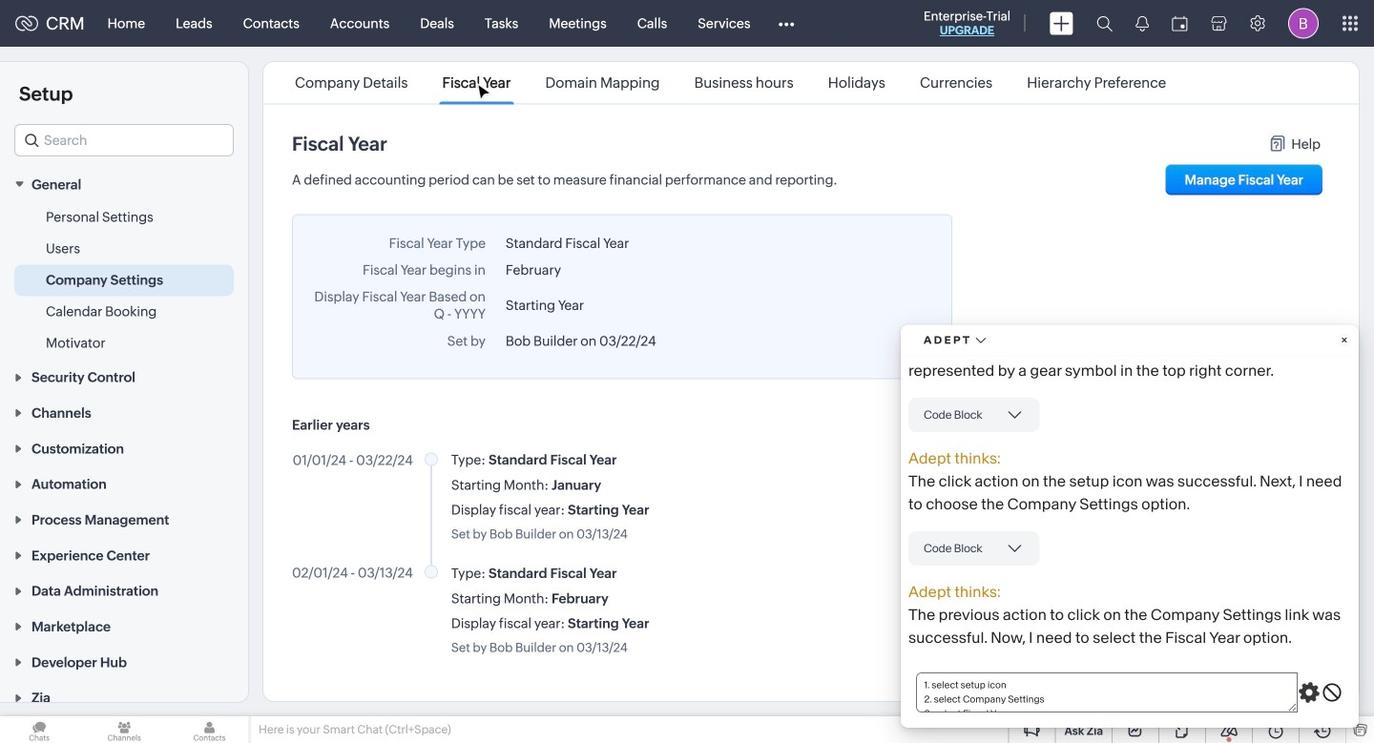 Task type: vqa. For each thing, say whether or not it's contained in the screenshot.
field at the left top of the page
yes



Task type: locate. For each thing, give the bounding box(es) containing it.
signals element
[[1125, 0, 1161, 47]]

calendar image
[[1172, 16, 1189, 31]]

profile element
[[1277, 0, 1331, 46]]

region
[[0, 202, 248, 359]]

create menu image
[[1050, 12, 1074, 35]]

search element
[[1086, 0, 1125, 47]]

signals image
[[1136, 15, 1150, 32]]

logo image
[[15, 16, 38, 31]]

list
[[278, 62, 1184, 104]]

channels image
[[85, 717, 164, 744]]

None field
[[14, 124, 234, 157]]



Task type: describe. For each thing, give the bounding box(es) containing it.
Other Modules field
[[766, 8, 807, 39]]

Search text field
[[15, 125, 233, 156]]

search image
[[1097, 15, 1113, 32]]

profile image
[[1289, 8, 1319, 39]]

contacts image
[[170, 717, 249, 744]]

create menu element
[[1039, 0, 1086, 46]]

chats image
[[0, 717, 78, 744]]



